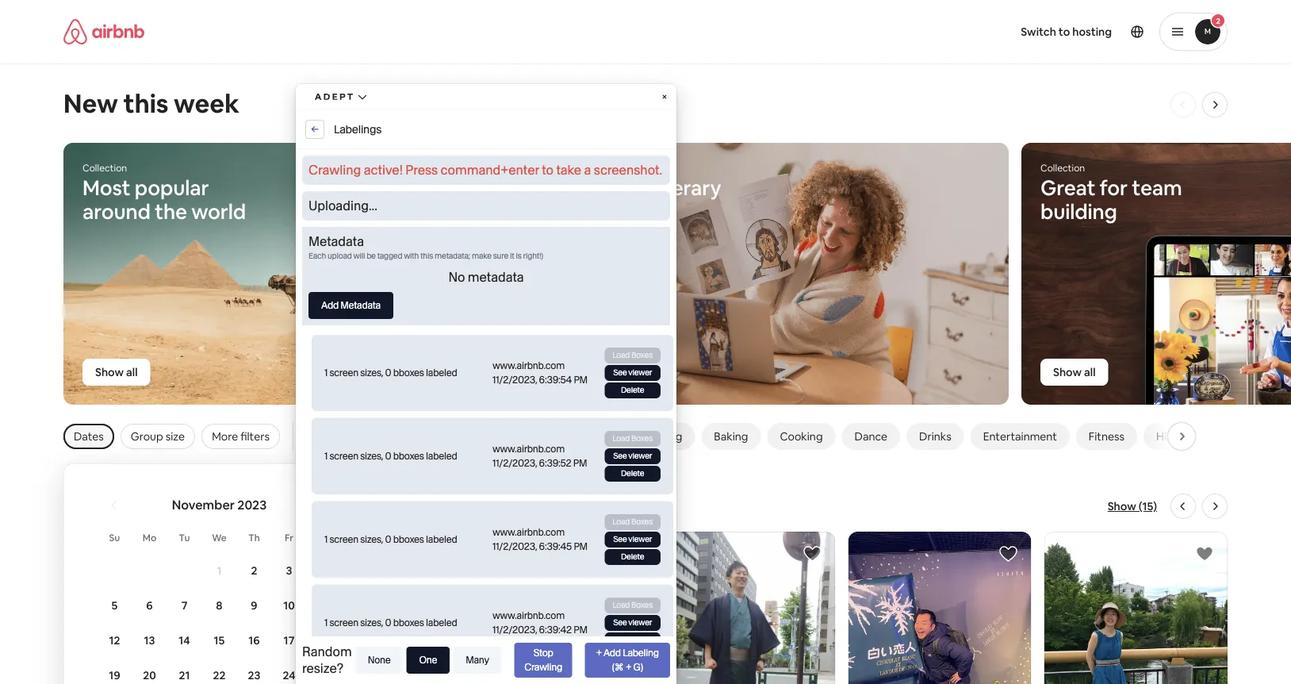 Task type: describe. For each thing, give the bounding box(es) containing it.
december 2023
[[437, 497, 532, 513]]

24 button
[[272, 658, 307, 684]]

2 23 button from the left
[[572, 658, 607, 684]]

entertainment
[[984, 429, 1058, 444]]

for for planning
[[609, 175, 637, 201]]

4
[[321, 563, 327, 577]]

baking button
[[702, 423, 761, 450]]

building
[[1041, 198, 1118, 225]]

collection easy for itinerary planning
[[562, 162, 722, 225]]

more filters
[[212, 429, 270, 444]]

0 vertical spatial 17
[[284, 633, 295, 647]]

1 21 button from the left
[[167, 658, 202, 684]]

1 15 button from the left
[[202, 623, 237, 657]]

arts
[[613, 429, 635, 444]]

1 tu from the left
[[179, 531, 190, 544]]

cooking button
[[768, 423, 836, 450]]

fitness button
[[1077, 423, 1138, 450]]

team
[[1133, 175, 1183, 201]]

21 for 2nd 21 button from right
[[179, 668, 190, 682]]

all for building
[[1085, 365, 1096, 379]]

switch to hosting
[[1021, 25, 1113, 39]]

animals element
[[541, 429, 581, 444]]

0 horizontal spatial 10
[[283, 598, 295, 612]]

hosting
[[1073, 25, 1113, 39]]

collection for easy
[[562, 162, 606, 174]]

2 for first 2 button from left
[[251, 563, 257, 577]]

plan
[[63, 495, 98, 517]]

trip
[[115, 495, 144, 517]]

2 8 button from the left
[[537, 588, 572, 622]]

december
[[437, 497, 500, 513]]

2 1 button from the left
[[537, 553, 572, 587]]

for for building
[[1100, 175, 1128, 201]]

25 button
[[307, 658, 342, 684]]

5
[[112, 598, 118, 612]]

animals button
[[528, 423, 594, 450]]

family friendly button
[[423, 423, 522, 450]]

1 19 button from the left
[[97, 658, 132, 684]]

popular
[[135, 175, 209, 201]]

easy
[[562, 175, 605, 201]]

2 sa from the left
[[585, 531, 595, 544]]

12 for first 12 button
[[109, 633, 120, 647]]

baking
[[714, 429, 749, 444]]

baking element
[[714, 429, 749, 444]]

2 1 from the left
[[552, 563, 557, 577]]

3 button
[[272, 553, 307, 587]]

more filters button
[[202, 424, 280, 449]]

itinerary
[[642, 175, 722, 201]]

dates button
[[63, 424, 114, 449]]

more
[[212, 429, 238, 444]]

1 8 button from the left
[[202, 588, 237, 622]]

dates
[[74, 429, 104, 444]]

world inside 'collection most popular around the world'
[[191, 198, 246, 225]]

6
[[146, 598, 153, 612]]

25
[[318, 668, 330, 682]]

most
[[83, 175, 131, 201]]

2 button
[[1160, 13, 1228, 51]]

friendly
[[470, 429, 509, 444]]

1 1 from the left
[[217, 563, 222, 577]]

great for groups button
[[306, 423, 416, 450]]

1 23 from the left
[[248, 668, 261, 682]]

1 12 button from the left
[[97, 623, 132, 657]]

all for planning
[[605, 365, 617, 379]]

3 save this experience image from the left
[[803, 544, 822, 563]]

6 button
[[132, 588, 167, 622]]

history
[[1157, 429, 1194, 444]]

november
[[172, 497, 235, 513]]

all for the
[[126, 365, 138, 379]]

1 horizontal spatial 17 button
[[362, 658, 397, 684]]

1 fr from the left
[[285, 531, 294, 544]]

2 15 from the left
[[549, 633, 560, 647]]

dance button
[[842, 423, 901, 450]]

1 7 button from the left
[[167, 588, 202, 622]]

2 save this experience image from the left
[[1000, 544, 1019, 563]]

1 mo from the left
[[143, 531, 157, 544]]

arts & writing button
[[600, 423, 695, 450]]

2 tu from the left
[[445, 531, 456, 544]]

switch to hosting link
[[1012, 15, 1122, 48]]

show for great for team building
[[1054, 365, 1082, 379]]

this week
[[123, 86, 239, 120]]

from
[[227, 495, 267, 517]]

switch
[[1021, 25, 1057, 39]]

0 vertical spatial 10 button
[[272, 588, 307, 622]]

around inside 'collection most popular around the world'
[[83, 198, 151, 225]]

1 vertical spatial the
[[427, 495, 455, 517]]

22 for second 22 'button'
[[548, 668, 561, 682]]

2 we from the left
[[478, 531, 493, 544]]

1 horizontal spatial around
[[365, 495, 423, 517]]

drinks
[[920, 429, 952, 444]]

new this week
[[63, 86, 239, 120]]

writing
[[647, 429, 683, 444]]

2 13 from the left
[[479, 633, 490, 647]]

0 horizontal spatial 18 button
[[307, 623, 342, 657]]

groups
[[368, 429, 404, 444]]

1 2 button from the left
[[237, 553, 272, 587]]

2 21 button from the left
[[502, 658, 537, 684]]

2023 for december 2023
[[503, 497, 532, 513]]

great inside collection great for team building
[[1041, 175, 1096, 201]]

with
[[148, 495, 184, 517]]

fitness
[[1089, 429, 1125, 444]]

12 for second 12 button
[[444, 633, 455, 647]]

14 for first 14 button
[[179, 633, 190, 647]]

show all link for most popular around the world
[[83, 359, 150, 386]]

8 for 2nd 8 'button' from left
[[551, 598, 558, 612]]

local
[[271, 495, 310, 517]]

history & culture button
[[1144, 423, 1255, 450]]

show all for most popular around the world
[[95, 365, 138, 379]]

8 for first 8 'button' from left
[[216, 598, 223, 612]]

2 15 button from the left
[[537, 623, 572, 657]]

plan a trip with help from local hosts around the world
[[63, 495, 505, 517]]

a
[[102, 495, 111, 517]]

show (15) link
[[1108, 498, 1158, 514]]

1 horizontal spatial 10
[[374, 633, 385, 647]]

2 20 button from the left
[[467, 658, 502, 684]]

planning
[[562, 198, 644, 225]]

profile element
[[784, 0, 1228, 63]]

2 2 button from the left
[[572, 553, 607, 587]]

history & culture
[[1157, 429, 1242, 444]]

3
[[286, 563, 292, 577]]

great inside button
[[319, 429, 348, 444]]

animals
[[541, 429, 581, 444]]

hosts
[[313, 495, 361, 517]]

2 23 from the left
[[583, 668, 595, 682]]

drinks button
[[907, 423, 965, 450]]



Task type: vqa. For each thing, say whether or not it's contained in the screenshot.


Task type: locate. For each thing, give the bounding box(es) containing it.
(15)
[[1139, 499, 1158, 513]]

2 horizontal spatial collection
[[1041, 162, 1086, 174]]

1 horizontal spatial 19
[[444, 668, 455, 682]]

the
[[155, 198, 187, 225], [427, 495, 455, 517]]

collection up building
[[1041, 162, 1086, 174]]

9
[[251, 598, 258, 612]]

2 12 from the left
[[444, 633, 455, 647]]

16
[[249, 633, 260, 647], [583, 633, 595, 647]]

show all link for great for team building
[[1041, 359, 1109, 386]]

1 horizontal spatial 12 button
[[432, 623, 467, 657]]

collection up easy on the top left of the page
[[562, 162, 606, 174]]

10
[[283, 598, 295, 612], [374, 633, 385, 647]]

1 th from the left
[[249, 531, 260, 544]]

0 horizontal spatial tu
[[179, 531, 190, 544]]

1 horizontal spatial 23 button
[[572, 658, 607, 684]]

1 we from the left
[[212, 531, 227, 544]]

great for groups
[[319, 429, 404, 444]]

collection inside collection great for team building
[[1041, 162, 1086, 174]]

collection up most
[[83, 162, 127, 174]]

0 horizontal spatial show all link
[[83, 359, 150, 386]]

20 for second 20 button from left
[[478, 668, 491, 682]]

mo
[[143, 531, 157, 544], [408, 531, 422, 544]]

for
[[609, 175, 637, 201], [1100, 175, 1128, 201], [351, 429, 366, 444]]

collection for great
[[1041, 162, 1086, 174]]

1 horizontal spatial 13
[[479, 633, 490, 647]]

show all link for easy for itinerary planning
[[562, 359, 630, 386]]

12
[[109, 633, 120, 647], [444, 633, 455, 647]]

1 horizontal spatial 1 button
[[537, 553, 572, 587]]

1 horizontal spatial 2 button
[[572, 553, 607, 587]]

2 14 from the left
[[514, 633, 525, 647]]

2 12 button from the left
[[432, 623, 467, 657]]

1 horizontal spatial 20
[[478, 668, 491, 682]]

8
[[216, 598, 223, 612], [551, 598, 558, 612]]

1 horizontal spatial 7 button
[[502, 588, 537, 622]]

1 horizontal spatial great
[[1041, 175, 1096, 201]]

1 22 button from the left
[[202, 658, 237, 684]]

to
[[1059, 25, 1071, 39]]

filters
[[241, 429, 270, 444]]

around
[[83, 198, 151, 225], [365, 495, 423, 517]]

0 horizontal spatial 16
[[249, 633, 260, 647]]

17 right 25
[[374, 668, 385, 682]]

2023 for november 2023
[[238, 497, 267, 513]]

8 button
[[202, 588, 237, 622], [537, 588, 572, 622]]

1 13 button from the left
[[132, 623, 167, 657]]

1 horizontal spatial 8
[[551, 598, 558, 612]]

2 button
[[237, 553, 272, 587], [572, 553, 607, 587]]

all
[[126, 365, 138, 379], [605, 365, 617, 379], [1085, 365, 1096, 379]]

9 button
[[237, 588, 272, 622]]

0 horizontal spatial 15
[[214, 633, 225, 647]]

show all up the dates dropdown button
[[95, 365, 138, 379]]

1 12 from the left
[[109, 633, 120, 647]]

2 horizontal spatial show all link
[[1041, 359, 1109, 386]]

1 horizontal spatial mo
[[408, 531, 422, 544]]

17 button up 24 button
[[272, 623, 307, 657]]

24
[[283, 668, 296, 682]]

entertainment button
[[971, 423, 1070, 450]]

great
[[1041, 175, 1096, 201], [319, 429, 348, 444]]

1 horizontal spatial world
[[458, 495, 505, 517]]

2 7 from the left
[[516, 598, 522, 612]]

1 horizontal spatial 22
[[548, 668, 561, 682]]

show for most popular around the world
[[95, 365, 124, 379]]

1 horizontal spatial 12
[[444, 633, 455, 647]]

family
[[436, 429, 468, 444]]

0 horizontal spatial 19
[[109, 668, 120, 682]]

2 mo from the left
[[408, 531, 422, 544]]

& left the culture
[[1196, 429, 1204, 444]]

2 for first 2 button from right
[[586, 563, 592, 577]]

11 for the right 11 button
[[410, 633, 419, 647]]

dance
[[855, 429, 888, 444]]

1 7 from the left
[[181, 598, 188, 612]]

2 2023 from the left
[[503, 497, 532, 513]]

show up the dates dropdown button
[[95, 365, 124, 379]]

1 show all from the left
[[95, 365, 138, 379]]

2 19 button from the left
[[432, 658, 467, 684]]

1 horizontal spatial 23
[[583, 668, 595, 682]]

1 13 from the left
[[144, 633, 155, 647]]

2 horizontal spatial for
[[1100, 175, 1128, 201]]

17 up 24 button
[[284, 633, 295, 647]]

show up animals
[[575, 365, 603, 379]]

2 collection from the left
[[562, 162, 606, 174]]

the inside 'collection most popular around the world'
[[155, 198, 187, 225]]

we down november 2023
[[212, 531, 227, 544]]

0 horizontal spatial 17 button
[[272, 623, 307, 657]]

0 horizontal spatial 12 button
[[97, 623, 132, 657]]

the down family
[[427, 495, 455, 517]]

fitness element
[[1089, 429, 1125, 444]]

for right easy on the top left of the page
[[609, 175, 637, 201]]

& right the arts
[[637, 429, 645, 444]]

2 all from the left
[[605, 365, 617, 379]]

1 & from the left
[[637, 429, 645, 444]]

show all
[[95, 365, 138, 379], [575, 365, 617, 379], [1054, 365, 1096, 379]]

november 2023
[[172, 497, 267, 513]]

1 23 button from the left
[[237, 658, 272, 684]]

18 button
[[307, 623, 342, 657], [397, 658, 432, 684]]

11 for left 11 button
[[319, 598, 329, 612]]

1 horizontal spatial collection
[[562, 162, 606, 174]]

0 vertical spatial 10
[[283, 598, 295, 612]]

arts & writing
[[613, 429, 683, 444]]

0 horizontal spatial th
[[249, 531, 260, 544]]

7 for 2nd 7 button from left
[[516, 598, 522, 612]]

17
[[284, 633, 295, 647], [374, 668, 385, 682]]

0 vertical spatial world
[[191, 198, 246, 225]]

1 21 from the left
[[179, 668, 190, 682]]

1 horizontal spatial 2023
[[503, 497, 532, 513]]

0 vertical spatial 17 button
[[272, 623, 307, 657]]

1 horizontal spatial the
[[427, 495, 455, 517]]

show for easy for itinerary planning
[[575, 365, 603, 379]]

cooking element
[[780, 429, 823, 444]]

2 22 button from the left
[[537, 658, 572, 684]]

0 horizontal spatial great
[[319, 429, 348, 444]]

save this experience image
[[215, 544, 234, 563], [607, 544, 626, 563], [803, 544, 822, 563], [1196, 544, 1215, 563]]

family friendly
[[436, 429, 509, 444]]

history & culture element
[[1157, 429, 1242, 444]]

& for arts
[[637, 429, 645, 444]]

2 th from the left
[[514, 531, 526, 544]]

for inside button
[[351, 429, 366, 444]]

su
[[109, 531, 120, 544], [375, 531, 386, 544]]

show
[[95, 365, 124, 379], [575, 365, 603, 379], [1054, 365, 1082, 379], [1108, 499, 1137, 513]]

0 vertical spatial 18
[[318, 633, 330, 647]]

0 horizontal spatial 21 button
[[167, 658, 202, 684]]

2 fr from the left
[[551, 531, 559, 544]]

1 1 button from the left
[[202, 553, 237, 587]]

1 sa from the left
[[319, 531, 329, 544]]

collection most popular around the world
[[83, 162, 246, 225]]

1 14 from the left
[[179, 633, 190, 647]]

1 22 from the left
[[213, 668, 226, 682]]

5 button
[[97, 588, 132, 622]]

0 horizontal spatial 14 button
[[167, 623, 202, 657]]

1 8 from the left
[[216, 598, 223, 612]]

2 22 from the left
[[548, 668, 561, 682]]

1 horizontal spatial 16 button
[[572, 623, 607, 657]]

18 for right 18 button
[[409, 668, 420, 682]]

2023
[[238, 497, 267, 513], [503, 497, 532, 513]]

2023 right december
[[503, 497, 532, 513]]

0 horizontal spatial 23
[[248, 668, 261, 682]]

1 vertical spatial 11 button
[[397, 623, 432, 657]]

17 button right '25' button
[[362, 658, 397, 684]]

1 20 from the left
[[143, 668, 156, 682]]

1 15 from the left
[[214, 633, 225, 647]]

21 for 2nd 21 button from the left
[[514, 668, 525, 682]]

12 button
[[97, 623, 132, 657], [432, 623, 467, 657]]

3 show all link from the left
[[1041, 359, 1109, 386]]

1 horizontal spatial show all link
[[562, 359, 630, 386]]

0 horizontal spatial mo
[[143, 531, 157, 544]]

18 for the left 18 button
[[318, 633, 330, 647]]

1 horizontal spatial tu
[[445, 531, 456, 544]]

0 horizontal spatial 7
[[181, 598, 188, 612]]

0 vertical spatial 11 button
[[307, 588, 342, 622]]

2 & from the left
[[1196, 429, 1204, 444]]

7
[[181, 598, 188, 612], [516, 598, 522, 612]]

calendar application
[[80, 480, 1150, 684]]

14 for 1st 14 button from the right
[[514, 633, 525, 647]]

save this experience image
[[411, 544, 430, 563], [1000, 544, 1019, 563]]

we down the december 2023
[[478, 531, 493, 544]]

1 vertical spatial around
[[365, 495, 423, 517]]

15 button
[[202, 623, 237, 657], [537, 623, 572, 657]]

& for history
[[1196, 429, 1204, 444]]

10 button
[[272, 588, 307, 622], [362, 623, 397, 657]]

1 save this experience image from the left
[[215, 544, 234, 563]]

1 all from the left
[[126, 365, 138, 379]]

& inside arts & writing button
[[637, 429, 645, 444]]

0 horizontal spatial world
[[191, 198, 246, 225]]

2 su from the left
[[375, 531, 386, 544]]

0 horizontal spatial 11 button
[[307, 588, 342, 622]]

0 horizontal spatial 21
[[179, 668, 190, 682]]

2 7 button from the left
[[502, 588, 537, 622]]

1 show all link from the left
[[83, 359, 150, 386]]

for inside collection great for team building
[[1100, 175, 1128, 201]]

collection great for team building
[[1041, 162, 1183, 225]]

0 horizontal spatial 1 button
[[202, 553, 237, 587]]

th down the december 2023
[[514, 531, 526, 544]]

show all link up fitness button
[[1041, 359, 1109, 386]]

arts & writing element
[[613, 429, 683, 444]]

2 inside dropdown button
[[1217, 15, 1221, 26]]

4 button
[[307, 553, 342, 587]]

1 horizontal spatial 18
[[409, 668, 420, 682]]

th down from
[[249, 531, 260, 544]]

great for groups element
[[319, 429, 404, 444]]

help
[[188, 495, 224, 517]]

1 horizontal spatial &
[[1196, 429, 1204, 444]]

13
[[144, 633, 155, 647], [479, 633, 490, 647]]

new
[[63, 86, 118, 120]]

1
[[217, 563, 222, 577], [552, 563, 557, 577]]

1 20 button from the left
[[132, 658, 167, 684]]

1 horizontal spatial 18 button
[[397, 658, 432, 684]]

collection inside collection easy for itinerary planning
[[562, 162, 606, 174]]

for left team
[[1100, 175, 1128, 201]]

1 horizontal spatial we
[[478, 531, 493, 544]]

collection for most
[[83, 162, 127, 174]]

0 horizontal spatial 12
[[109, 633, 120, 647]]

show all up the arts
[[575, 365, 617, 379]]

0 vertical spatial 18 button
[[307, 623, 342, 657]]

0 vertical spatial great
[[1041, 175, 1096, 201]]

dance element
[[855, 429, 888, 444]]

18
[[318, 633, 330, 647], [409, 668, 420, 682]]

tu down with
[[179, 531, 190, 544]]

2 16 from the left
[[583, 633, 595, 647]]

0 horizontal spatial for
[[351, 429, 366, 444]]

7 for 2nd 7 button from right
[[181, 598, 188, 612]]

2 20 from the left
[[478, 668, 491, 682]]

1 16 button from the left
[[237, 623, 272, 657]]

2 show all link from the left
[[562, 359, 630, 386]]

1 horizontal spatial 7
[[516, 598, 522, 612]]

3 all from the left
[[1085, 365, 1096, 379]]

15
[[214, 633, 225, 647], [549, 633, 560, 647]]

drinks element
[[920, 429, 952, 444]]

1 vertical spatial 18
[[409, 668, 420, 682]]

22 for 1st 22 'button' from left
[[213, 668, 226, 682]]

1 horizontal spatial sa
[[585, 531, 595, 544]]

21 button
[[167, 658, 202, 684], [502, 658, 537, 684]]

1 horizontal spatial 20 button
[[467, 658, 502, 684]]

1 horizontal spatial 11 button
[[397, 623, 432, 657]]

show left (15)
[[1108, 499, 1137, 513]]

1 14 button from the left
[[167, 623, 202, 657]]

world
[[191, 198, 246, 225], [458, 495, 505, 517]]

1 horizontal spatial save this experience image
[[1000, 544, 1019, 563]]

0 horizontal spatial collection
[[83, 162, 127, 174]]

2 horizontal spatial all
[[1085, 365, 1096, 379]]

1 horizontal spatial 1
[[552, 563, 557, 577]]

show up fitness button
[[1054, 365, 1082, 379]]

1 horizontal spatial su
[[375, 531, 386, 544]]

20
[[143, 668, 156, 682], [478, 668, 491, 682]]

0 horizontal spatial &
[[637, 429, 645, 444]]

21
[[179, 668, 190, 682], [514, 668, 525, 682]]

0 horizontal spatial 17
[[284, 633, 295, 647]]

1 horizontal spatial 11
[[410, 633, 419, 647]]

0 vertical spatial the
[[155, 198, 187, 225]]

1 save this experience image from the left
[[411, 544, 430, 563]]

show all link up the dates dropdown button
[[83, 359, 150, 386]]

3 collection from the left
[[1041, 162, 1086, 174]]

collection inside 'collection most popular around the world'
[[83, 162, 127, 174]]

0 horizontal spatial su
[[109, 531, 120, 544]]

1 horizontal spatial 15 button
[[537, 623, 572, 657]]

1 horizontal spatial 2
[[586, 563, 592, 577]]

2 19 from the left
[[444, 668, 455, 682]]

0 vertical spatial 11
[[319, 598, 329, 612]]

20 button
[[132, 658, 167, 684], [467, 658, 502, 684]]

show all for great for team building
[[1054, 365, 1096, 379]]

1 vertical spatial world
[[458, 495, 505, 517]]

show all for easy for itinerary planning
[[575, 365, 617, 379]]

0 horizontal spatial 14
[[179, 633, 190, 647]]

0 horizontal spatial 22 button
[[202, 658, 237, 684]]

tu down december
[[445, 531, 456, 544]]

for left groups
[[351, 429, 366, 444]]

the right most
[[155, 198, 187, 225]]

0 horizontal spatial 22
[[213, 668, 226, 682]]

0 horizontal spatial 7 button
[[167, 588, 202, 622]]

1 su from the left
[[109, 531, 120, 544]]

0 horizontal spatial 1
[[217, 563, 222, 577]]

for inside collection easy for itinerary planning
[[609, 175, 637, 201]]

0 horizontal spatial 20
[[143, 668, 156, 682]]

0 horizontal spatial 13 button
[[132, 623, 167, 657]]

1 collection from the left
[[83, 162, 127, 174]]

1 2023 from the left
[[238, 497, 267, 513]]

2 save this experience image from the left
[[607, 544, 626, 563]]

new this week group
[[0, 142, 1292, 405]]

14
[[179, 633, 190, 647], [514, 633, 525, 647]]

0 horizontal spatial we
[[212, 531, 227, 544]]

show all up fitness button
[[1054, 365, 1096, 379]]

culture
[[1206, 429, 1242, 444]]

fr
[[285, 531, 294, 544], [551, 531, 559, 544]]

cooking
[[780, 429, 823, 444]]

0 horizontal spatial fr
[[285, 531, 294, 544]]

1 horizontal spatial 22 button
[[537, 658, 572, 684]]

4 save this experience image from the left
[[1196, 544, 1215, 563]]

22 button
[[202, 658, 237, 684], [537, 658, 572, 684]]

2 13 button from the left
[[467, 623, 502, 657]]

1 horizontal spatial for
[[609, 175, 637, 201]]

2 8 from the left
[[551, 598, 558, 612]]

& inside history & culture 'button'
[[1196, 429, 1204, 444]]

entertainment element
[[984, 429, 1058, 444]]

0 horizontal spatial 2
[[251, 563, 257, 577]]

1 horizontal spatial all
[[605, 365, 617, 379]]

7 button
[[167, 588, 202, 622], [502, 588, 537, 622]]

1 horizontal spatial 17
[[374, 668, 385, 682]]

1 19 from the left
[[109, 668, 120, 682]]

show (15)
[[1108, 499, 1158, 513]]

2023 left "local"
[[238, 497, 267, 513]]

1 horizontal spatial 15
[[549, 633, 560, 647]]

2 21 from the left
[[514, 668, 525, 682]]

show all link up the arts
[[562, 359, 630, 386]]

20 for second 20 button from right
[[143, 668, 156, 682]]

sa
[[319, 531, 329, 544], [585, 531, 595, 544]]

1 horizontal spatial fr
[[551, 531, 559, 544]]

2 16 button from the left
[[572, 623, 607, 657]]

2 14 button from the left
[[502, 623, 537, 657]]

2 show all from the left
[[575, 365, 617, 379]]

family friendly element
[[436, 429, 509, 444]]

23
[[248, 668, 261, 682], [583, 668, 595, 682]]

3 show all from the left
[[1054, 365, 1096, 379]]

1 horizontal spatial 10 button
[[362, 623, 397, 657]]

1 vertical spatial 18 button
[[397, 658, 432, 684]]

1 16 from the left
[[249, 633, 260, 647]]



